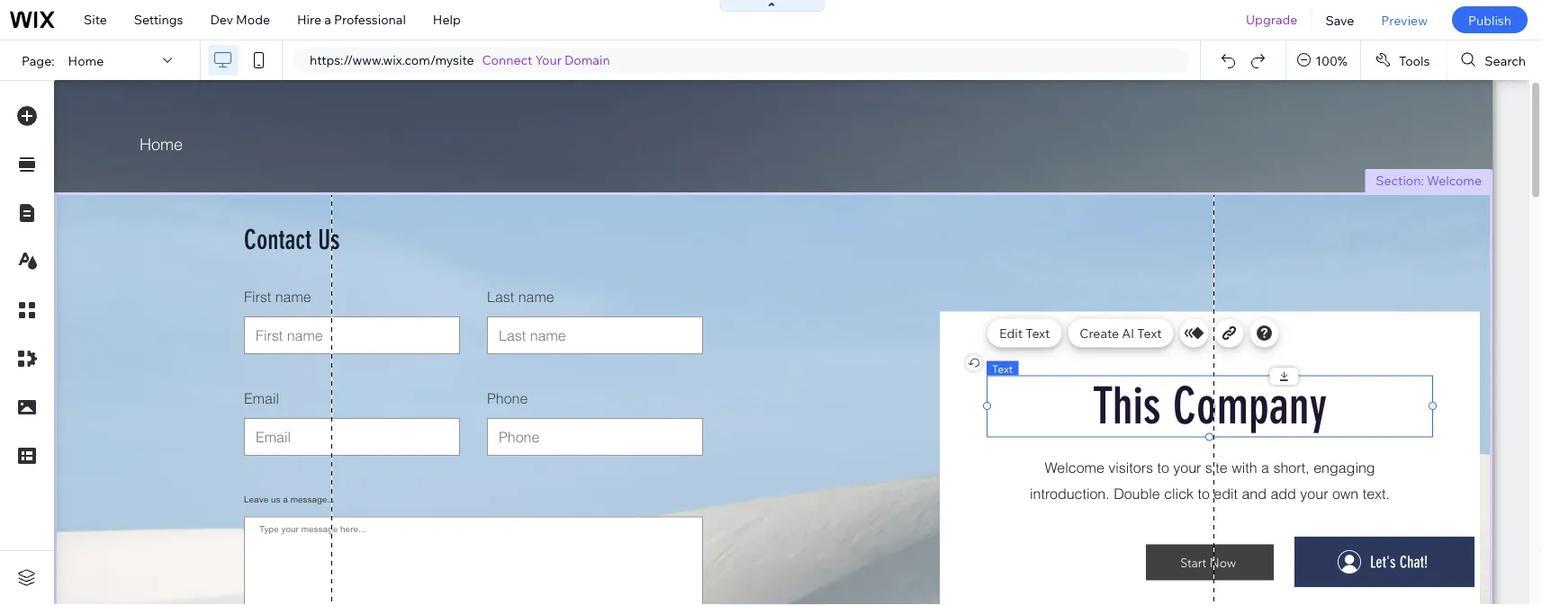 Task type: locate. For each thing, give the bounding box(es) containing it.
domain
[[564, 52, 610, 68]]

a
[[324, 12, 331, 27]]

home
[[68, 52, 104, 68]]

settings
[[134, 12, 183, 27]]

edit text
[[999, 325, 1050, 341]]

text right edit at the bottom of the page
[[1025, 325, 1050, 341]]

professional
[[334, 12, 406, 27]]

https://www.wix.com/mysite connect your domain
[[310, 52, 610, 68]]

upgrade
[[1246, 12, 1298, 27]]

hire
[[297, 12, 321, 27]]

save button
[[1312, 0, 1368, 40]]

2 horizontal spatial text
[[1137, 325, 1162, 341]]

edit
[[999, 325, 1023, 341]]

create ai text
[[1080, 325, 1162, 341]]

text
[[1025, 325, 1050, 341], [1137, 325, 1162, 341], [992, 363, 1013, 376]]

dev mode
[[210, 12, 270, 27]]

preview button
[[1368, 0, 1441, 40]]

search button
[[1447, 41, 1542, 80]]

publish button
[[1452, 6, 1528, 33]]

text down edit at the bottom of the page
[[992, 363, 1013, 376]]

100% button
[[1287, 41, 1360, 80]]

mode
[[236, 12, 270, 27]]

site
[[84, 12, 107, 27]]

dev
[[210, 12, 233, 27]]

text right ai
[[1137, 325, 1162, 341]]



Task type: vqa. For each thing, say whether or not it's contained in the screenshot.
right pages
no



Task type: describe. For each thing, give the bounding box(es) containing it.
connect
[[482, 52, 532, 68]]

https://www.wix.com/mysite
[[310, 52, 474, 68]]

publish
[[1468, 12, 1511, 28]]

preview
[[1381, 12, 1428, 28]]

section: welcome
[[1376, 173, 1482, 189]]

welcome
[[1427, 173, 1482, 189]]

your
[[535, 52, 562, 68]]

create
[[1080, 325, 1119, 341]]

tools button
[[1361, 41, 1446, 80]]

save
[[1325, 12, 1354, 28]]

search
[[1485, 52, 1526, 68]]

100%
[[1315, 52, 1347, 68]]

section:
[[1376, 173, 1424, 189]]

hire a professional
[[297, 12, 406, 27]]

1 horizontal spatial text
[[1025, 325, 1050, 341]]

ai
[[1122, 325, 1134, 341]]

0 horizontal spatial text
[[992, 363, 1013, 376]]

tools
[[1399, 52, 1430, 68]]

help
[[433, 12, 461, 27]]



